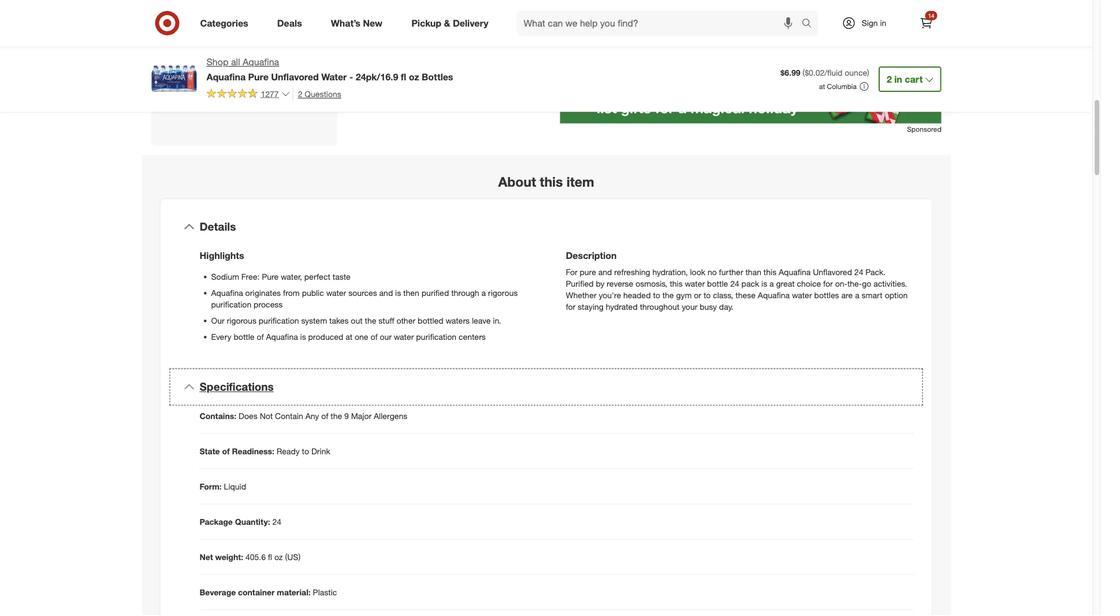 Task type: describe. For each thing, give the bounding box(es) containing it.
water inside aquafina originates from public water sources and is then purified through a rigorous purification process
[[326, 288, 346, 298]]

(
[[803, 68, 805, 78]]

this right than
[[764, 267, 777, 277]]

water
[[322, 71, 347, 82]]

free:
[[242, 271, 260, 282]]

purified
[[422, 288, 449, 298]]

centers
[[459, 332, 486, 342]]

aquafina down process
[[266, 332, 298, 342]]

a right are
[[856, 290, 860, 300]]

2 questions
[[298, 89, 342, 99]]

or inside description for pure and refreshing hydration, look no further than this aquafina unflavored 24 pack. purified by reverse osmosis, this water bottle 24 pack is a great choice for on-the-go activities. whether you're headed to the gym or to class, these aquafina water bottles are a smart option for staying hydrated throughout your busy day.
[[694, 290, 702, 300]]

leave
[[472, 315, 491, 326]]

in.
[[493, 315, 501, 326]]

upload photo
[[226, 71, 283, 82]]

0 horizontal spatial sign in
[[862, 18, 887, 28]]

day.
[[720, 302, 734, 312]]

water,
[[281, 271, 302, 282]]

2 vertical spatial purification
[[416, 332, 457, 342]]

-
[[350, 71, 353, 82]]

for inside already have this product? snap a pic for all to see!
[[239, 34, 254, 47]]

2 vertical spatial for
[[566, 302, 576, 312]]

rigorous inside aquafina originates from public water sources and is then purified through a rigorous purification process
[[488, 288, 518, 298]]

this left item
[[540, 173, 563, 190]]

our
[[211, 315, 225, 326]]

(us)
[[285, 552, 301, 562]]

this inside already have this product? snap a pic for all to see!
[[245, 16, 264, 29]]

weight:
[[215, 552, 243, 562]]

headed
[[624, 290, 651, 300]]

than
[[746, 267, 762, 277]]

search button
[[797, 10, 825, 38]]

every
[[211, 332, 232, 342]]

to up busy
[[704, 290, 711, 300]]

what's new
[[331, 17, 383, 29]]

questions
[[305, 89, 342, 99]]

contain
[[275, 411, 303, 421]]

unflavored inside shop all aquafina aquafina pure unflavored water - 24pk/16.9 fl oz bottles
[[271, 71, 319, 82]]

is inside description for pure and refreshing hydration, look no further than this aquafina unflavored 24 pack. purified by reverse osmosis, this water bottle 24 pack is a great choice for on-the-go activities. whether you're headed to the gym or to class, these aquafina water bottles are a smart option for staying hydrated throughout your busy day.
[[762, 278, 768, 289]]

net
[[200, 552, 213, 562]]

what's
[[331, 17, 361, 29]]

new
[[363, 17, 383, 29]]

$5.99 price on aquafina pure unflavored water link
[[584, 39, 785, 51]]

container
[[238, 587, 275, 597]]

aquafina up upload photo
[[243, 56, 279, 68]]

whether
[[566, 290, 597, 300]]

bottle inside description for pure and refreshing hydration, look no further than this aquafina unflavored 24 pack. purified by reverse osmosis, this water bottle 24 pack is a great choice for on-the-go activities. whether you're headed to the gym or to class, these aquafina water bottles are a smart option for staying hydrated throughout your busy day.
[[708, 278, 729, 289]]

option
[[885, 290, 908, 300]]

produced
[[308, 332, 344, 342]]

all inside already have this product? snap a pic for all to see!
[[257, 34, 269, 47]]

categories
[[200, 17, 248, 29]]

categories link
[[190, 10, 263, 36]]

details
[[200, 220, 236, 233]]

2 for 2 questions
[[298, 89, 303, 99]]

sign in link
[[833, 10, 905, 36]]

specifications button
[[170, 369, 924, 405]]

product?
[[267, 16, 314, 29]]

and inside aquafina originates from public water sources and is then purified through a rigorous purification process
[[380, 288, 393, 298]]

pure inside description for pure and refreshing hydration, look no further than this aquafina unflavored 24 pack. purified by reverse osmosis, this water bottle 24 pack is a great choice for on-the-go activities. whether you're headed to the gym or to class, these aquafina water bottles are a smart option for staying hydrated throughout your busy day.
[[580, 267, 596, 277]]

shop
[[207, 56, 229, 68]]

sign inside sign in button
[[916, 14, 929, 23]]

by
[[596, 278, 605, 289]]

your
[[682, 302, 698, 312]]

deals link
[[267, 10, 317, 36]]

0 horizontal spatial in
[[881, 18, 887, 28]]

bottles
[[422, 71, 453, 82]]

purification inside aquafina originates from public water sources and is then purified through a rigorous purification process
[[211, 299, 252, 309]]

form: liquid
[[200, 481, 246, 491]]

originates
[[245, 288, 281, 298]]

price
[[609, 39, 631, 51]]

0 horizontal spatial is
[[300, 332, 306, 342]]

1 horizontal spatial in
[[895, 73, 903, 85]]

oz inside shop all aquafina aquafina pure unflavored water - 24pk/16.9 fl oz bottles
[[409, 71, 419, 82]]

pickup & delivery
[[412, 17, 489, 29]]

2 horizontal spatial 24
[[855, 267, 864, 277]]

one
[[355, 332, 369, 342]]

form:
[[200, 481, 222, 491]]

1 vertical spatial fl
[[268, 552, 272, 562]]

gym
[[677, 290, 692, 300]]

upload photo button
[[198, 64, 290, 89]]

sign in button
[[908, 9, 942, 28]]

taste
[[333, 271, 351, 282]]

to left drink
[[302, 446, 309, 456]]

the inside description for pure and refreshing hydration, look no further than this aquafina unflavored 24 pack. purified by reverse osmosis, this water bottle 24 pack is a great choice for on-the-go activities. whether you're headed to the gym or to class, these aquafina water bottles are a smart option for staying hydrated throughout your busy day.
[[663, 290, 674, 300]]

from
[[283, 288, 300, 298]]

$5.99 price on aquafina pure unflavored water
[[584, 39, 785, 51]]

/fluid
[[825, 68, 843, 78]]

405.6
[[246, 552, 266, 562]]

this down hydration,
[[670, 278, 683, 289]]

2 vertical spatial 24
[[273, 517, 282, 527]]

What can we help you find? suggestions appear below search field
[[517, 10, 805, 36]]

perfect
[[304, 271, 331, 282]]

1 vertical spatial at
[[346, 332, 353, 342]]

in inside button
[[931, 14, 937, 23]]

pack.
[[866, 267, 886, 277]]

the for contains: does not contain any of the 9 major allergens
[[331, 411, 342, 421]]

water down look
[[685, 278, 705, 289]]

water up $6.99 at the right top
[[760, 39, 785, 51]]

1 vertical spatial bottle
[[234, 332, 255, 342]]

cart
[[905, 73, 924, 85]]

of right state
[[222, 446, 230, 456]]

a inside already have this product? snap a pic for all to see!
[[211, 34, 217, 47]]

$5.99
[[584, 39, 606, 51]]

about
[[499, 173, 536, 190]]

beverage
[[200, 587, 236, 597]]

sign inside sign in link
[[862, 18, 878, 28]]

state of readiness: ready to drink
[[200, 446, 331, 456]]

state
[[200, 446, 220, 456]]

our rigorous purification system takes out the stuff other bottled waters leave in.
[[211, 315, 501, 326]]

0 horizontal spatial or
[[614, 13, 622, 24]]

1 horizontal spatial 24
[[731, 278, 740, 289]]

other
[[397, 315, 416, 326]]

great
[[777, 278, 795, 289]]

specifications
[[200, 380, 274, 393]]

photo
[[259, 71, 283, 82]]

public
[[302, 288, 324, 298]]

&
[[444, 17, 451, 29]]

0 vertical spatial pure
[[689, 39, 709, 51]]

refreshing
[[615, 267, 651, 277]]

to up throughout
[[653, 290, 661, 300]]

any
[[306, 411, 319, 421]]

see!
[[286, 34, 307, 47]]

ready
[[277, 446, 300, 456]]

fl inside shop all aquafina aquafina pure unflavored water - 24pk/16.9 fl oz bottles
[[401, 71, 407, 82]]

reverse
[[607, 278, 634, 289]]



Task type: vqa. For each thing, say whether or not it's contained in the screenshot.
Contain
yes



Task type: locate. For each thing, give the bounding box(es) containing it.
$0.02
[[805, 68, 825, 78]]

highlights
[[200, 250, 244, 261]]

0 horizontal spatial 24
[[273, 517, 282, 527]]

bottle down no
[[708, 278, 729, 289]]

1 horizontal spatial bottle
[[708, 278, 729, 289]]

0 vertical spatial purification
[[211, 299, 252, 309]]

sign in up )
[[862, 18, 887, 28]]

these
[[736, 290, 756, 300]]

0 horizontal spatial for
[[239, 34, 254, 47]]

14
[[929, 12, 935, 19]]

sources
[[349, 288, 377, 298]]

choice
[[798, 278, 822, 289]]

unflavored inside description for pure and refreshing hydration, look no further than this aquafina unflavored 24 pack. purified by reverse osmosis, this water bottle 24 pack is a great choice for on-the-go activities. whether you're headed to the gym or to class, these aquafina water bottles are a smart option for staying hydrated throughout your busy day.
[[813, 267, 853, 277]]

2 horizontal spatial in
[[931, 14, 937, 23]]

of right the any
[[322, 411, 329, 421]]

1 vertical spatial 2
[[298, 89, 303, 99]]

rigorous up in.
[[488, 288, 518, 298]]

registry
[[661, 13, 692, 24]]

1 vertical spatial all
[[231, 56, 240, 68]]

0 vertical spatial unflavored
[[271, 71, 319, 82]]

1 horizontal spatial pure
[[689, 39, 709, 51]]

waters
[[446, 315, 470, 326]]

1 horizontal spatial and
[[599, 267, 612, 277]]

0 horizontal spatial purification
[[211, 299, 252, 309]]

a inside aquafina originates from public water sources and is then purified through a rigorous purification process
[[482, 288, 486, 298]]

0 horizontal spatial rigorous
[[227, 315, 257, 326]]

1 horizontal spatial unflavored
[[813, 267, 853, 277]]

aquafina originates from public water sources and is then purified through a rigorous purification process
[[211, 288, 518, 309]]

allergens
[[374, 411, 408, 421]]

hydrated
[[606, 302, 638, 312]]

on
[[634, 39, 645, 51]]

1 vertical spatial pure
[[262, 271, 279, 282]]

0 vertical spatial 24
[[855, 267, 864, 277]]

for right pic
[[239, 34, 254, 47]]

1 horizontal spatial oz
[[409, 71, 419, 82]]

material:
[[277, 587, 311, 597]]

1 horizontal spatial sign in
[[916, 14, 937, 23]]

1 vertical spatial rigorous
[[227, 315, 257, 326]]

water down taste
[[326, 288, 346, 298]]

the up throughout
[[663, 290, 674, 300]]

image of aquafina pure unflavored water - 24pk/16.9 fl oz bottles image
[[151, 55, 197, 102]]

contains:
[[200, 411, 237, 421]]

is down system in the left of the page
[[300, 332, 306, 342]]

water down other
[[394, 332, 414, 342]]

system
[[301, 315, 327, 326]]

of down process
[[257, 332, 264, 342]]

24 down further
[[731, 278, 740, 289]]

a left the great
[[770, 278, 774, 289]]

purified
[[566, 278, 594, 289]]

throughout
[[640, 302, 680, 312]]

activities.
[[874, 278, 908, 289]]

$6.99 ( $0.02 /fluid ounce )
[[781, 68, 870, 78]]

0 horizontal spatial at
[[346, 332, 353, 342]]

through
[[452, 288, 480, 298]]

2 vertical spatial the
[[331, 411, 342, 421]]

1 vertical spatial oz
[[275, 552, 283, 562]]

water
[[760, 39, 785, 51], [685, 278, 705, 289], [326, 288, 346, 298], [793, 290, 813, 300], [394, 332, 414, 342]]

have
[[217, 16, 242, 29]]

1 vertical spatial or
[[694, 290, 702, 300]]

0 vertical spatial or
[[614, 13, 622, 24]]

2 in cart for aquafina pure unflavored water - 24pk/16.9 fl oz bottles element
[[887, 73, 924, 85]]

0 vertical spatial at
[[820, 82, 826, 91]]

aquafina down what can we help you find? suggestions appear below search box
[[647, 39, 686, 51]]

sponsored
[[908, 125, 942, 133]]

water down choice
[[793, 290, 813, 300]]

unflavored
[[711, 39, 758, 51]]

pickup
[[412, 17, 442, 29]]

create or manage registry
[[584, 13, 692, 24]]

2 for 2 in cart
[[887, 73, 892, 85]]

0 horizontal spatial oz
[[275, 552, 283, 562]]

all up upload
[[231, 56, 240, 68]]

24 up the-
[[855, 267, 864, 277]]

all down product?
[[257, 34, 269, 47]]

hydration,
[[653, 267, 688, 277]]

on-
[[836, 278, 848, 289]]

item
[[567, 173, 595, 190]]

1 vertical spatial purification
[[259, 315, 299, 326]]

and up by
[[599, 267, 612, 277]]

and inside description for pure and refreshing hydration, look no further than this aquafina unflavored 24 pack. purified by reverse osmosis, this water bottle 24 pack is a great choice for on-the-go activities. whether you're headed to the gym or to class, these aquafina water bottles are a smart option for staying hydrated throughout your busy day.
[[599, 267, 612, 277]]

1 vertical spatial and
[[380, 288, 393, 298]]

to
[[272, 34, 282, 47], [653, 290, 661, 300], [704, 290, 711, 300], [302, 446, 309, 456]]

unflavored
[[271, 71, 319, 82], [813, 267, 853, 277]]

pure down registry
[[689, 39, 709, 51]]

at left one
[[346, 332, 353, 342]]

details button
[[170, 209, 924, 245]]

what's new link
[[321, 10, 397, 36]]

purification down 'bottled'
[[416, 332, 457, 342]]

0 vertical spatial and
[[599, 267, 612, 277]]

pure up 1277 link on the left of page
[[248, 71, 269, 82]]

are
[[842, 290, 853, 300]]

takes
[[330, 315, 349, 326]]

1 horizontal spatial the
[[365, 315, 377, 326]]

description
[[566, 250, 617, 261]]

purification down process
[[259, 315, 299, 326]]

bottled
[[418, 315, 444, 326]]

and right sources
[[380, 288, 393, 298]]

1 horizontal spatial 2
[[887, 73, 892, 85]]

1 horizontal spatial purification
[[259, 315, 299, 326]]

columbia
[[828, 82, 857, 91]]

1 vertical spatial for
[[824, 278, 833, 289]]

is inside aquafina originates from public water sources and is then purified through a rigorous purification process
[[395, 288, 401, 298]]

2 horizontal spatial the
[[663, 290, 674, 300]]

pure inside shop all aquafina aquafina pure unflavored water - 24pk/16.9 fl oz bottles
[[248, 71, 269, 82]]

0 vertical spatial pure
[[248, 71, 269, 82]]

all
[[257, 34, 269, 47], [231, 56, 240, 68]]

or right 'create'
[[614, 13, 622, 24]]

0 horizontal spatial and
[[380, 288, 393, 298]]

0 vertical spatial all
[[257, 34, 269, 47]]

1 vertical spatial unflavored
[[813, 267, 853, 277]]

pure up purified
[[580, 267, 596, 277]]

at down $6.99 ( $0.02 /fluid ounce )
[[820, 82, 826, 91]]

1 horizontal spatial at
[[820, 82, 826, 91]]

2 horizontal spatial is
[[762, 278, 768, 289]]

is left 'then'
[[395, 288, 401, 298]]

ounce
[[845, 68, 868, 78]]

description for pure and refreshing hydration, look no further than this aquafina unflavored 24 pack. purified by reverse osmosis, this water bottle 24 pack is a great choice for on-the-go activities. whether you're headed to the gym or to class, these aquafina water bottles are a smart option for staying hydrated throughout your busy day.
[[566, 250, 908, 312]]

2 questions link
[[293, 87, 342, 100]]

the
[[663, 290, 674, 300], [365, 315, 377, 326], [331, 411, 342, 421]]

snap
[[181, 34, 208, 47]]

a right through
[[482, 288, 486, 298]]

rigorous right our at the bottom left of the page
[[227, 315, 257, 326]]

you're
[[599, 290, 622, 300]]

about this item
[[499, 173, 595, 190]]

of
[[257, 332, 264, 342], [371, 332, 378, 342], [322, 411, 329, 421], [222, 446, 230, 456]]

2 in cart
[[887, 73, 924, 85]]

delivery
[[453, 17, 489, 29]]

to inside already have this product? snap a pic for all to see!
[[272, 34, 282, 47]]

1 vertical spatial the
[[365, 315, 377, 326]]

0 vertical spatial fl
[[401, 71, 407, 82]]

0 vertical spatial oz
[[409, 71, 419, 82]]

pickup & delivery link
[[402, 10, 503, 36]]

deals
[[277, 17, 302, 29]]

pure up the 'originates'
[[262, 271, 279, 282]]

bottle right every
[[234, 332, 255, 342]]

1277
[[261, 89, 279, 99]]

for down whether at the top right of page
[[566, 302, 576, 312]]

24 right quantity:
[[273, 517, 282, 527]]

to left see!
[[272, 34, 282, 47]]

process
[[254, 299, 283, 309]]

a left pic
[[211, 34, 217, 47]]

quantity:
[[235, 517, 270, 527]]

this right have
[[245, 16, 264, 29]]

2 right )
[[887, 73, 892, 85]]

all inside shop all aquafina aquafina pure unflavored water - 24pk/16.9 fl oz bottles
[[231, 56, 240, 68]]

1 horizontal spatial or
[[694, 290, 702, 300]]

the-
[[848, 278, 863, 289]]

look
[[691, 267, 706, 277]]

of left 'our'
[[371, 332, 378, 342]]

1 horizontal spatial rigorous
[[488, 288, 518, 298]]

1 horizontal spatial is
[[395, 288, 401, 298]]

rigorous
[[488, 288, 518, 298], [227, 315, 257, 326]]

sign in inside button
[[916, 14, 937, 23]]

advertisement region
[[560, 80, 942, 124]]

2
[[887, 73, 892, 85], [298, 89, 303, 99]]

osmosis,
[[636, 278, 668, 289]]

the right out
[[365, 315, 377, 326]]

oz left (us)
[[275, 552, 283, 562]]

fl right 24pk/16.9
[[401, 71, 407, 82]]

aquafina inside aquafina originates from public water sources and is then purified through a rigorous purification process
[[211, 288, 243, 298]]

1277 link
[[207, 87, 291, 101]]

unflavored up on- on the right top
[[813, 267, 853, 277]]

0 horizontal spatial bottle
[[234, 332, 255, 342]]

0 horizontal spatial the
[[331, 411, 342, 421]]

liquid
[[224, 481, 246, 491]]

0 vertical spatial for
[[239, 34, 254, 47]]

pack
[[742, 278, 760, 289]]

1 horizontal spatial all
[[257, 34, 269, 47]]

fl
[[401, 71, 407, 82], [268, 552, 272, 562]]

0 horizontal spatial all
[[231, 56, 240, 68]]

is right 'pack' on the top of page
[[762, 278, 768, 289]]

pic
[[220, 34, 236, 47]]

aquafina down shop
[[207, 71, 246, 82]]

0 vertical spatial the
[[663, 290, 674, 300]]

class,
[[713, 290, 734, 300]]

2 horizontal spatial for
[[824, 278, 833, 289]]

sign right sign in link
[[916, 14, 929, 23]]

0 horizontal spatial pure
[[580, 267, 596, 277]]

package
[[200, 517, 233, 527]]

1 vertical spatial 24
[[731, 278, 740, 289]]

1 horizontal spatial sign
[[916, 14, 929, 23]]

0 vertical spatial rigorous
[[488, 288, 518, 298]]

unflavored up 2 questions link
[[271, 71, 319, 82]]

0 horizontal spatial fl
[[268, 552, 272, 562]]

1 horizontal spatial fl
[[401, 71, 407, 82]]

is
[[762, 278, 768, 289], [395, 288, 401, 298], [300, 332, 306, 342]]

search
[[797, 19, 825, 30]]

purification up our at the bottom left of the page
[[211, 299, 252, 309]]

0 horizontal spatial 2
[[298, 89, 303, 99]]

aquafina down the great
[[758, 290, 790, 300]]

for up bottles
[[824, 278, 833, 289]]

the for our rigorous purification system takes out the stuff other bottled waters leave in.
[[365, 315, 377, 326]]

the left 9
[[331, 411, 342, 421]]

2 left questions
[[298, 89, 303, 99]]

1 horizontal spatial for
[[566, 302, 576, 312]]

2 horizontal spatial purification
[[416, 332, 457, 342]]

does
[[239, 411, 258, 421]]

$6.99
[[781, 68, 801, 78]]

at columbia
[[820, 82, 857, 91]]

sign in right sign in link
[[916, 14, 937, 23]]

oz left bottles
[[409, 71, 419, 82]]

1 vertical spatial pure
[[580, 267, 596, 277]]

0 horizontal spatial unflavored
[[271, 71, 319, 82]]

sodium
[[211, 271, 239, 282]]

drink
[[312, 446, 331, 456]]

a
[[211, 34, 217, 47], [770, 278, 774, 289], [482, 288, 486, 298], [856, 290, 860, 300]]

9
[[345, 411, 349, 421]]

aquafina up the great
[[779, 267, 811, 277]]

further
[[719, 267, 744, 277]]

0 vertical spatial 2
[[887, 73, 892, 85]]

our
[[380, 332, 392, 342]]

0 vertical spatial bottle
[[708, 278, 729, 289]]

oz
[[409, 71, 419, 82], [275, 552, 283, 562]]

sign
[[916, 14, 929, 23], [862, 18, 878, 28]]

14 link
[[914, 10, 940, 36]]

sign up )
[[862, 18, 878, 28]]

0 horizontal spatial sign
[[862, 18, 878, 28]]

or right the gym
[[694, 290, 702, 300]]

at
[[820, 82, 826, 91], [346, 332, 353, 342]]

fl right the 405.6
[[268, 552, 272, 562]]

aquafina down sodium
[[211, 288, 243, 298]]



